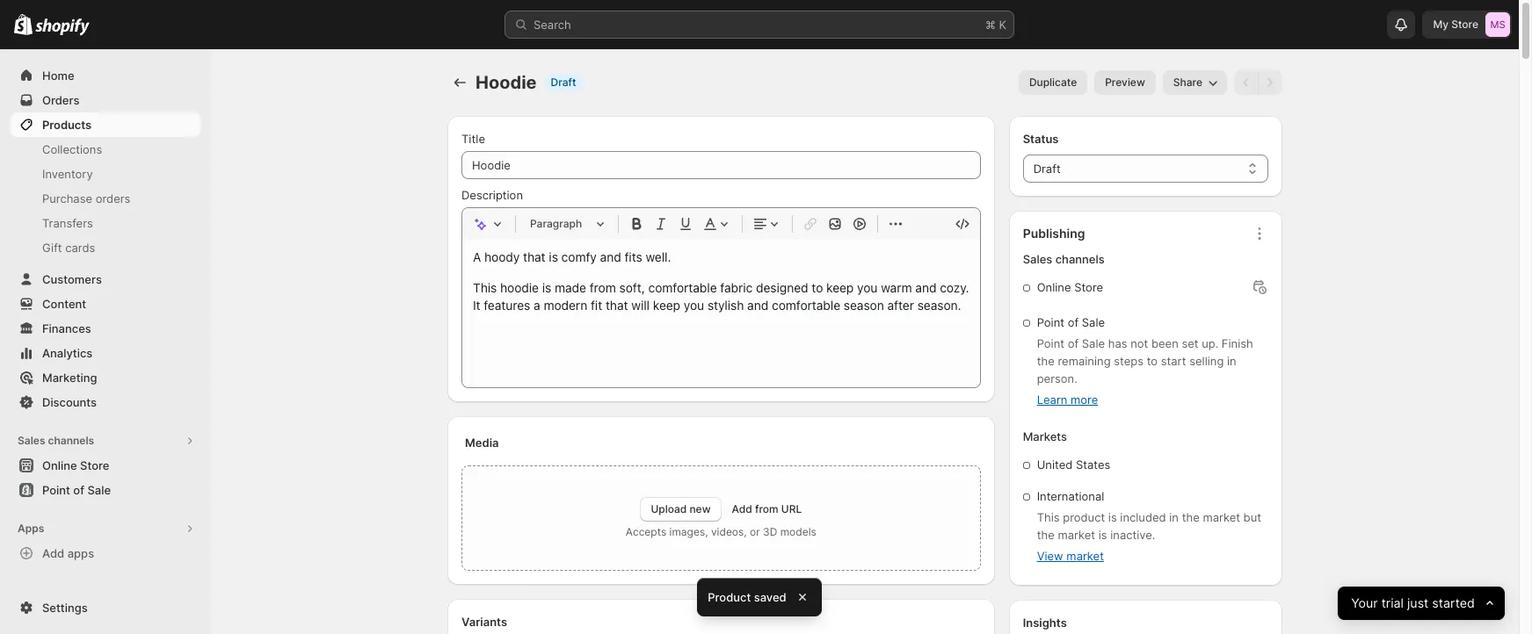 Task type: describe. For each thing, give the bounding box(es) containing it.
person.
[[1037, 372, 1078, 386]]

add apps
[[42, 547, 94, 561]]

not
[[1131, 337, 1148, 351]]

content link
[[11, 292, 200, 317]]

0 vertical spatial is
[[1108, 511, 1117, 525]]

add for add from url
[[732, 503, 752, 516]]

online store button
[[0, 454, 211, 478]]

states
[[1076, 458, 1111, 472]]

1 horizontal spatial sales channels
[[1023, 252, 1105, 266]]

apps
[[67, 547, 94, 561]]

models
[[780, 526, 817, 539]]

your trial just started
[[1351, 596, 1475, 612]]

Title text field
[[462, 151, 981, 179]]

markets
[[1023, 430, 1067, 444]]

settings
[[42, 601, 88, 615]]

but
[[1244, 511, 1262, 525]]

media
[[465, 436, 499, 450]]

publishing
[[1023, 226, 1085, 241]]

point of sale inside button
[[42, 484, 111, 498]]

orders
[[42, 93, 80, 107]]

the inside point of sale has not been set up. finish the remaining steps to start selling in person. learn more
[[1037, 354, 1055, 368]]

search
[[534, 18, 571, 32]]

paragraph button
[[523, 214, 611, 235]]

learn
[[1037, 393, 1068, 407]]

add for add apps
[[42, 547, 64, 561]]

0 vertical spatial sales
[[1023, 252, 1053, 266]]

product
[[708, 591, 751, 605]]

new
[[690, 503, 711, 516]]

of inside point of sale has not been set up. finish the remaining steps to start selling in person. learn more
[[1068, 337, 1079, 351]]

analytics link
[[11, 341, 200, 366]]

duplicate button
[[1019, 70, 1088, 95]]

previous image
[[1238, 74, 1255, 91]]

in inside this product is included in the market but the market is inactive. view market
[[1170, 511, 1179, 525]]

trial
[[1382, 596, 1404, 612]]

share
[[1174, 76, 1203, 89]]

sales channels inside sales channels button
[[18, 434, 94, 448]]

from
[[755, 503, 779, 516]]

customers link
[[11, 267, 200, 292]]

add from url
[[732, 503, 802, 516]]

of inside button
[[73, 484, 84, 498]]

united states
[[1037, 458, 1111, 472]]

paragraph
[[530, 217, 582, 230]]

upload new
[[651, 503, 711, 516]]

my store
[[1434, 18, 1479, 31]]

remaining
[[1058, 354, 1111, 368]]

sale inside button
[[87, 484, 111, 498]]

marketing
[[42, 371, 97, 385]]

preview button
[[1095, 70, 1156, 95]]

3d
[[763, 526, 777, 539]]

share button
[[1163, 70, 1227, 95]]

view
[[1037, 549, 1064, 564]]

upload
[[651, 503, 687, 516]]

finish
[[1222, 337, 1254, 351]]

sales inside button
[[18, 434, 45, 448]]

selling
[[1190, 354, 1224, 368]]

hoodie
[[476, 72, 537, 93]]

shopify image
[[14, 14, 33, 35]]

gift
[[42, 241, 62, 255]]

set
[[1182, 337, 1199, 351]]

my
[[1434, 18, 1449, 31]]

upload new button
[[640, 498, 721, 522]]

0 vertical spatial of
[[1068, 316, 1079, 330]]

analytics
[[42, 346, 93, 360]]

learn more link
[[1037, 393, 1098, 407]]

gift cards
[[42, 241, 95, 255]]

0 vertical spatial online store
[[1037, 280, 1103, 295]]

finances link
[[11, 317, 200, 341]]

this
[[1037, 511, 1060, 525]]

2 horizontal spatial store
[[1452, 18, 1479, 31]]

point inside button
[[42, 484, 70, 498]]

up.
[[1202, 337, 1219, 351]]

⌘ k
[[986, 18, 1007, 32]]

has
[[1108, 337, 1128, 351]]

your trial just started button
[[1338, 587, 1505, 621]]

to
[[1147, 354, 1158, 368]]

point inside point of sale has not been set up. finish the remaining steps to start selling in person. learn more
[[1037, 337, 1065, 351]]

insights
[[1023, 616, 1067, 630]]

0 vertical spatial point
[[1037, 316, 1065, 330]]

2 vertical spatial market
[[1067, 549, 1104, 564]]

sales channels button
[[11, 429, 200, 454]]

home link
[[11, 63, 200, 88]]

url
[[781, 503, 802, 516]]

shopify image
[[35, 18, 90, 36]]

add from url button
[[732, 503, 802, 516]]

status
[[1023, 132, 1059, 146]]

point of sale has not been set up. finish the remaining steps to start selling in person. learn more
[[1037, 337, 1254, 407]]

finances
[[42, 322, 91, 336]]

gift cards link
[[11, 236, 200, 260]]

saved
[[754, 591, 787, 605]]

1 vertical spatial the
[[1182, 511, 1200, 525]]



Task type: locate. For each thing, give the bounding box(es) containing it.
accepts images, videos, or 3d models
[[626, 526, 817, 539]]

videos,
[[711, 526, 747, 539]]

0 horizontal spatial point of sale
[[42, 484, 111, 498]]

1 horizontal spatial point of sale
[[1037, 316, 1105, 330]]

products link
[[11, 113, 200, 137]]

0 horizontal spatial store
[[80, 459, 109, 473]]

0 vertical spatial the
[[1037, 354, 1055, 368]]

online down sales channels button
[[42, 459, 77, 473]]

inventory link
[[11, 162, 200, 186]]

sales
[[1023, 252, 1053, 266], [18, 434, 45, 448]]

sales channels down "discounts"
[[18, 434, 94, 448]]

transfers
[[42, 216, 93, 230]]

variants
[[462, 615, 507, 629]]

orders
[[96, 192, 130, 206]]

content
[[42, 297, 86, 311]]

point up person.
[[1037, 337, 1065, 351]]

point of sale link
[[11, 478, 200, 503]]

point of sale
[[1037, 316, 1105, 330], [42, 484, 111, 498]]

my store image
[[1486, 12, 1510, 37]]

add apps button
[[11, 542, 200, 566]]

0 horizontal spatial channels
[[48, 434, 94, 448]]

1 vertical spatial point of sale
[[42, 484, 111, 498]]

1 horizontal spatial online store
[[1037, 280, 1103, 295]]

0 horizontal spatial online store
[[42, 459, 109, 473]]

0 horizontal spatial add
[[42, 547, 64, 561]]

1 horizontal spatial online
[[1037, 280, 1071, 295]]

0 vertical spatial market
[[1203, 511, 1241, 525]]

online store link
[[11, 454, 200, 478]]

k
[[999, 18, 1007, 32]]

0 vertical spatial online
[[1037, 280, 1071, 295]]

draft for status
[[1034, 162, 1061, 176]]

1 vertical spatial is
[[1099, 528, 1107, 542]]

cards
[[65, 241, 95, 255]]

add inside button
[[42, 547, 64, 561]]

1 vertical spatial draft
[[1034, 162, 1061, 176]]

0 horizontal spatial sales
[[18, 434, 45, 448]]

1 vertical spatial point
[[1037, 337, 1065, 351]]

product saved
[[708, 591, 787, 605]]

been
[[1152, 337, 1179, 351]]

1 horizontal spatial draft
[[1034, 162, 1061, 176]]

0 horizontal spatial sales channels
[[18, 434, 94, 448]]

images,
[[670, 526, 708, 539]]

next image
[[1262, 74, 1279, 91]]

sales channels down publishing
[[1023, 252, 1105, 266]]

of
[[1068, 316, 1079, 330], [1068, 337, 1079, 351], [73, 484, 84, 498]]

channels inside button
[[48, 434, 94, 448]]

purchase
[[42, 192, 92, 206]]

inactive.
[[1111, 528, 1156, 542]]

0 horizontal spatial draft
[[551, 76, 576, 89]]

0 horizontal spatial online
[[42, 459, 77, 473]]

view market link
[[1037, 548, 1104, 565]]

0 vertical spatial store
[[1452, 18, 1479, 31]]

online inside button
[[42, 459, 77, 473]]

draft right hoodie
[[551, 76, 576, 89]]

is
[[1108, 511, 1117, 525], [1099, 528, 1107, 542]]

store down sales channels button
[[80, 459, 109, 473]]

2 vertical spatial of
[[73, 484, 84, 498]]

add left the apps
[[42, 547, 64, 561]]

the up person.
[[1037, 354, 1055, 368]]

collections link
[[11, 137, 200, 162]]

market right view
[[1067, 549, 1104, 564]]

is up inactive.
[[1108, 511, 1117, 525]]

transfers link
[[11, 211, 200, 236]]

or
[[750, 526, 760, 539]]

purchase orders link
[[11, 186, 200, 211]]

united
[[1037, 458, 1073, 472]]

just
[[1407, 596, 1429, 612]]

online store inside online store link
[[42, 459, 109, 473]]

0 horizontal spatial is
[[1099, 528, 1107, 542]]

0 vertical spatial in
[[1227, 354, 1237, 368]]

the down this
[[1037, 528, 1055, 542]]

1 vertical spatial market
[[1058, 528, 1095, 542]]

draft for hoodie
[[551, 76, 576, 89]]

0 vertical spatial draft
[[551, 76, 576, 89]]

online store down publishing
[[1037, 280, 1103, 295]]

sale inside point of sale has not been set up. finish the remaining steps to start selling in person. learn more
[[1082, 337, 1105, 351]]

0 vertical spatial channels
[[1056, 252, 1105, 266]]

1 vertical spatial sales channels
[[18, 434, 94, 448]]

add left from
[[732, 503, 752, 516]]

sales down publishing
[[1023, 252, 1053, 266]]

point of sale button
[[0, 478, 211, 503]]

is down the product
[[1099, 528, 1107, 542]]

channels down publishing
[[1056, 252, 1105, 266]]

sales channels
[[1023, 252, 1105, 266], [18, 434, 94, 448]]

sale
[[1082, 316, 1105, 330], [1082, 337, 1105, 351], [87, 484, 111, 498]]

orders link
[[11, 88, 200, 113]]

products
[[42, 118, 92, 132]]

discounts
[[42, 396, 97, 410]]

1 horizontal spatial is
[[1108, 511, 1117, 525]]

2 vertical spatial point
[[42, 484, 70, 498]]

online
[[1037, 280, 1071, 295], [42, 459, 77, 473]]

preview
[[1105, 76, 1145, 89]]

1 vertical spatial online store
[[42, 459, 109, 473]]

1 vertical spatial sale
[[1082, 337, 1105, 351]]

1 horizontal spatial channels
[[1056, 252, 1105, 266]]

online store down sales channels button
[[42, 459, 109, 473]]

channels down "discounts"
[[48, 434, 94, 448]]

1 horizontal spatial add
[[732, 503, 752, 516]]

your
[[1351, 596, 1378, 612]]

discounts link
[[11, 390, 200, 415]]

0 horizontal spatial in
[[1170, 511, 1179, 525]]

1 vertical spatial of
[[1068, 337, 1079, 351]]

1 vertical spatial add
[[42, 547, 64, 561]]

online down publishing
[[1037, 280, 1071, 295]]

1 vertical spatial online
[[42, 459, 77, 473]]

in
[[1227, 354, 1237, 368], [1170, 511, 1179, 525]]

customers
[[42, 273, 102, 287]]

point
[[1037, 316, 1065, 330], [1037, 337, 1065, 351], [42, 484, 70, 498]]

0 vertical spatial add
[[732, 503, 752, 516]]

point of sale up remaining
[[1037, 316, 1105, 330]]

included
[[1120, 511, 1166, 525]]

the right 'included'
[[1182, 511, 1200, 525]]

store down publishing
[[1075, 280, 1103, 295]]

title
[[462, 132, 485, 146]]

point of sale down online store button
[[42, 484, 111, 498]]

1 horizontal spatial in
[[1227, 354, 1237, 368]]

1 horizontal spatial store
[[1075, 280, 1103, 295]]

purchase orders
[[42, 192, 130, 206]]

store inside button
[[80, 459, 109, 473]]

product
[[1063, 511, 1105, 525]]

store
[[1452, 18, 1479, 31], [1075, 280, 1103, 295], [80, 459, 109, 473]]

in inside point of sale has not been set up. finish the remaining steps to start selling in person. learn more
[[1227, 354, 1237, 368]]

this product is included in the market but the market is inactive. view market
[[1037, 511, 1262, 564]]

accepts
[[626, 526, 667, 539]]

add
[[732, 503, 752, 516], [42, 547, 64, 561]]

settings link
[[11, 596, 200, 621]]

2 vertical spatial sale
[[87, 484, 111, 498]]

marketing link
[[11, 366, 200, 390]]

the
[[1037, 354, 1055, 368], [1182, 511, 1200, 525], [1037, 528, 1055, 542]]

2 vertical spatial the
[[1037, 528, 1055, 542]]

store right my
[[1452, 18, 1479, 31]]

0 vertical spatial sales channels
[[1023, 252, 1105, 266]]

apps
[[18, 522, 44, 535]]

0 vertical spatial point of sale
[[1037, 316, 1105, 330]]

1 vertical spatial in
[[1170, 511, 1179, 525]]

1 vertical spatial sales
[[18, 434, 45, 448]]

1 vertical spatial store
[[1075, 280, 1103, 295]]

in right 'included'
[[1170, 511, 1179, 525]]

collections
[[42, 142, 102, 156]]

market left but
[[1203, 511, 1241, 525]]

description
[[462, 188, 523, 202]]

sales down "discounts"
[[18, 434, 45, 448]]

home
[[42, 69, 74, 83]]

1 vertical spatial channels
[[48, 434, 94, 448]]

point up apps
[[42, 484, 70, 498]]

started
[[1432, 596, 1475, 612]]

in down finish
[[1227, 354, 1237, 368]]

apps button
[[11, 517, 200, 542]]

draft down the status
[[1034, 162, 1061, 176]]

steps
[[1114, 354, 1144, 368]]

1 horizontal spatial sales
[[1023, 252, 1053, 266]]

point up remaining
[[1037, 316, 1065, 330]]

2 vertical spatial store
[[80, 459, 109, 473]]

market down the product
[[1058, 528, 1095, 542]]

international
[[1037, 490, 1105, 504]]

draft
[[551, 76, 576, 89], [1034, 162, 1061, 176]]

0 vertical spatial sale
[[1082, 316, 1105, 330]]



Task type: vqa. For each thing, say whether or not it's contained in the screenshot.
Discard
no



